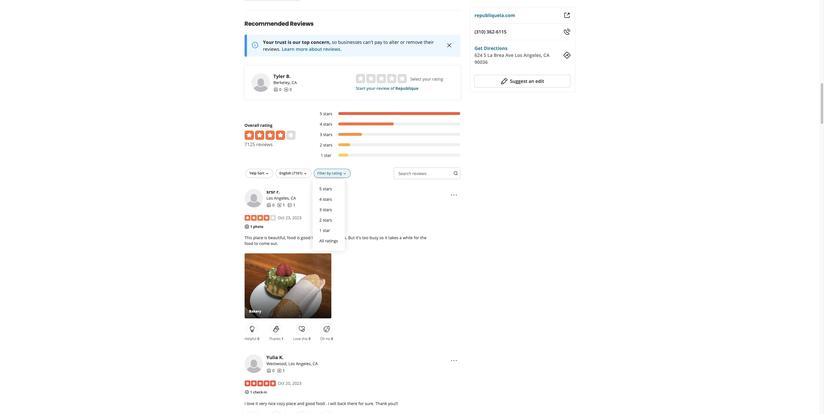 Task type: locate. For each thing, give the bounding box(es) containing it.
los inside yulia k. westwood, los angeles, ca
[[288, 361, 295, 367]]

0 vertical spatial 16 friends v2 image
[[266, 203, 271, 207]]

place left and
[[286, 401, 296, 406]]

yelp sort
[[249, 171, 264, 176]]

reviews. inside so businesses can't pay to alter or remove their reviews.
[[263, 46, 281, 52]]

so
[[332, 39, 337, 45], [379, 235, 384, 241]]

1 16 chevron down v2 image from the left
[[265, 171, 270, 176]]

rating inside dropdown button
[[332, 171, 342, 176]]

1 horizontal spatial los
[[288, 361, 295, 367]]

0 vertical spatial their
[[424, 39, 434, 45]]

2 up filter
[[320, 142, 322, 148]]

yulia k. westwood, los angeles, ca
[[266, 355, 318, 367]]

1 vertical spatial reviews element
[[277, 202, 285, 208]]

1 up like
[[319, 228, 322, 233]]

2 16 chevron down v2 image from the left
[[303, 171, 308, 176]]

0 horizontal spatial los
[[266, 195, 273, 201]]

0 right helpful
[[257, 337, 259, 342]]

0 horizontal spatial place
[[253, 235, 263, 241]]

2 horizontal spatial is
[[297, 235, 300, 241]]

4 stars button
[[317, 194, 340, 205]]

2 2023 from the top
[[292, 381, 302, 386]]

1 star inside button
[[319, 228, 330, 233]]

is left our
[[288, 39, 291, 45]]

2 vertical spatial rating
[[332, 171, 342, 176]]

2 vertical spatial los
[[288, 361, 295, 367]]

1 inside photos element
[[293, 202, 295, 208]]

16 chevron down v2 image
[[265, 171, 270, 176], [303, 171, 308, 176], [342, 171, 347, 176]]

rating for filter by rating
[[332, 171, 342, 176]]

place up come
[[253, 235, 263, 241]]

is up come
[[264, 235, 267, 241]]

5 stars inside button
[[319, 186, 332, 192]]

4 stars for filter reviews by 4 stars rating element
[[320, 121, 332, 127]]

1 oct from the top
[[278, 215, 285, 221]]

5 inside button
[[319, 186, 322, 192]]

angeles, down r.
[[274, 195, 290, 201]]

2 horizontal spatial los
[[515, 52, 522, 58]]

16 friends v2 image for srsr
[[266, 203, 271, 207]]

reviews element left 16 photos v2 in the left of the page
[[277, 202, 285, 208]]

2 stars up "by" on the top of the page
[[320, 142, 332, 148]]

1 vertical spatial 16 friends v2 image
[[266, 369, 271, 373]]

trust
[[275, 39, 287, 45]]

1 horizontal spatial 16 review v2 image
[[284, 87, 288, 92]]

None radio
[[356, 74, 365, 83], [398, 74, 407, 83], [356, 74, 365, 83], [398, 74, 407, 83]]

1 horizontal spatial place
[[286, 401, 296, 406]]

5
[[320, 111, 322, 116], [319, 186, 322, 192]]

very
[[259, 401, 267, 406]]

reviews right search
[[412, 171, 427, 176]]

2 stars for 2 stars button
[[319, 217, 332, 223]]

recommended
[[244, 20, 289, 28]]

reviews
[[256, 141, 273, 148], [412, 171, 427, 176]]

0 horizontal spatial reviews
[[256, 141, 273, 148]]

0 vertical spatial star
[[324, 153, 331, 158]]

ca inside tyler b. berkeley, ca
[[292, 80, 297, 85]]

16 review v2 image down "westwood,"
[[277, 369, 281, 373]]

1 16 friends v2 image from the top
[[266, 203, 271, 207]]

to
[[383, 39, 388, 45], [254, 241, 258, 246]]

0 vertical spatial friends element
[[273, 87, 281, 92]]

helpful
[[245, 337, 256, 342]]

food left the .
[[316, 401, 325, 406]]

0 down "westwood,"
[[272, 368, 275, 374]]

1 (0 reactions) element from the left
[[257, 337, 259, 342]]

4 star rating image up photo
[[244, 215, 276, 221]]

angeles, inside srsr r. los angeles, ca
[[274, 195, 290, 201]]

2023 for r.
[[292, 215, 302, 221]]

photos element
[[287, 202, 295, 208]]

for inside this place is beautiful, food is good i like their pastries. but it's too busy so it takes a while for the food to come out.
[[414, 235, 419, 241]]

it left takes
[[385, 235, 387, 241]]

get directions link
[[475, 45, 508, 51]]

it right love
[[255, 401, 258, 406]]

16 chevron down v2 image right (7101)
[[303, 171, 308, 176]]

directions
[[484, 45, 508, 51]]

2 vertical spatial angeles,
[[296, 361, 312, 367]]

or
[[400, 39, 405, 45]]

rating for select your rating
[[432, 76, 443, 82]]

love
[[247, 401, 254, 406]]

0 vertical spatial your
[[422, 76, 431, 82]]

0 vertical spatial angeles,
[[524, 52, 542, 58]]

1 vertical spatial their
[[321, 235, 330, 241]]

16 friends v2 image down "westwood,"
[[266, 369, 271, 373]]

3 stars inside button
[[319, 207, 332, 212]]

1 horizontal spatial i
[[312, 235, 313, 241]]

16 chevron down v2 image inside yelp sort popup button
[[265, 171, 270, 176]]

an
[[529, 78, 534, 84]]

1 horizontal spatial reviews.
[[323, 46, 342, 52]]

0 horizontal spatial it
[[255, 401, 258, 406]]

oct left the 23,
[[278, 215, 285, 221]]

5 stars for filter reviews by 5 stars rating element at the top of page
[[320, 111, 332, 116]]

reviews. down "concern,"
[[323, 46, 342, 52]]

2023 right the 23,
[[292, 215, 302, 221]]

rating right "by" on the top of the page
[[332, 171, 342, 176]]

1 check-in
[[250, 390, 267, 395]]

2 stars down 3 stars button
[[319, 217, 332, 223]]

food down "this"
[[244, 241, 253, 246]]

english (7101) button
[[276, 169, 311, 178]]

16 review v2 image
[[277, 203, 281, 207]]

2 horizontal spatial 16 chevron down v2 image
[[342, 171, 347, 176]]

3 stars button
[[317, 205, 340, 215]]

2 horizontal spatial angeles,
[[524, 52, 542, 58]]

concern,
[[311, 39, 331, 45]]

2 inside button
[[319, 217, 322, 223]]

good left like
[[301, 235, 310, 241]]

4 stars
[[320, 121, 332, 127], [319, 197, 332, 202]]

your trust is our top concern,
[[263, 39, 331, 45]]

0 vertical spatial so
[[332, 39, 337, 45]]

star up "by" on the top of the page
[[324, 153, 331, 158]]

1 horizontal spatial your
[[422, 76, 431, 82]]

1 horizontal spatial rating
[[332, 171, 342, 176]]

los right the ave
[[515, 52, 522, 58]]

star for filter reviews by 1 star rating element
[[324, 153, 331, 158]]

0 vertical spatial to
[[383, 39, 388, 45]]

0 vertical spatial 3 stars
[[320, 132, 332, 137]]

la
[[487, 52, 493, 58]]

1 4 star rating image from the top
[[244, 131, 295, 140]]

1 reviews. from the left
[[263, 46, 281, 52]]

5 stars button
[[317, 184, 340, 194]]

1 horizontal spatial it
[[385, 235, 387, 241]]

1 star up "by" on the top of the page
[[321, 153, 331, 158]]

los right "westwood,"
[[288, 361, 295, 367]]

2 (0 reactions) element from the left
[[309, 337, 311, 342]]

1 vertical spatial oct
[[278, 381, 285, 386]]

1 vertical spatial place
[[286, 401, 296, 406]]

for left the
[[414, 235, 419, 241]]

review
[[376, 86, 389, 91]]

5 for the 5 stars button at the top of the page
[[319, 186, 322, 192]]

oct left 20,
[[278, 381, 285, 386]]

can't
[[363, 39, 373, 45]]

all
[[319, 238, 324, 244]]

pastries.
[[331, 235, 347, 241]]

your for select
[[422, 76, 431, 82]]

(7101)
[[292, 171, 302, 176]]

1 horizontal spatial (0 reactions) element
[[309, 337, 311, 342]]

2 horizontal spatial i
[[328, 401, 329, 406]]

star
[[324, 153, 331, 158], [323, 228, 330, 233]]

sort
[[257, 171, 264, 176]]

is for our
[[288, 39, 291, 45]]

rating right 'overall'
[[260, 123, 272, 128]]

reviews element containing 0
[[284, 87, 292, 92]]

None radio
[[366, 74, 376, 83], [377, 74, 386, 83], [387, 74, 396, 83], [366, 74, 376, 83], [377, 74, 386, 83], [387, 74, 396, 83]]

businesses
[[338, 39, 362, 45]]

good right and
[[305, 401, 315, 406]]

food right beautiful, in the bottom of the page
[[287, 235, 296, 241]]

menu image
[[451, 357, 457, 364]]

4 for filter reviews by 4 stars rating element
[[320, 121, 322, 127]]

(0 reactions) element right no
[[331, 337, 333, 342]]

los
[[515, 52, 522, 58], [266, 195, 273, 201], [288, 361, 295, 367]]

0 vertical spatial place
[[253, 235, 263, 241]]

624
[[475, 52, 482, 58]]

1 star button
[[317, 225, 340, 236]]

1 vertical spatial 16 review v2 image
[[277, 369, 281, 373]]

1 vertical spatial it
[[255, 401, 258, 406]]

brea
[[494, 52, 504, 58]]

reviews
[[290, 20, 314, 28]]

reviews element down berkeley, at top
[[284, 87, 292, 92]]

1 horizontal spatial 16 chevron down v2 image
[[303, 171, 308, 176]]

1 vertical spatial 2023
[[292, 381, 302, 386]]

friends element left 16 review v2 image
[[266, 202, 275, 208]]

0 horizontal spatial angeles,
[[274, 195, 290, 201]]

0 vertical spatial 2 stars
[[320, 142, 332, 148]]

reviews element
[[284, 87, 292, 92], [277, 202, 285, 208], [277, 368, 285, 374]]

friends element for yulia k.
[[266, 368, 275, 374]]

1 vertical spatial so
[[379, 235, 384, 241]]

16 friends v2 image
[[273, 87, 278, 92]]

1 right 16 photos v2 in the left of the page
[[293, 202, 295, 208]]

0 horizontal spatial your
[[366, 86, 375, 91]]

0 vertical spatial 5 stars
[[320, 111, 332, 116]]

1 vertical spatial 5
[[319, 186, 322, 192]]

16 chevron down v2 image for filter by rating
[[342, 171, 347, 176]]

menu image
[[451, 192, 457, 199]]

1 horizontal spatial for
[[414, 235, 419, 241]]

search reviews
[[398, 171, 427, 176]]

stars for filter reviews by 2 stars rating element at the top of the page
[[323, 142, 332, 148]]

0 vertical spatial 1 star
[[321, 153, 331, 158]]

1 horizontal spatial so
[[379, 235, 384, 241]]

stars
[[323, 111, 332, 116], [323, 121, 332, 127], [323, 132, 332, 137], [323, 142, 332, 148], [323, 186, 332, 192], [323, 197, 332, 202], [323, 207, 332, 212], [323, 217, 332, 223]]

is inside info alert
[[288, 39, 291, 45]]

1 vertical spatial los
[[266, 195, 273, 201]]

1 vertical spatial 1 star
[[319, 228, 330, 233]]

0 horizontal spatial to
[[254, 241, 258, 246]]

2 horizontal spatial rating
[[432, 76, 443, 82]]

filter by rating button
[[314, 169, 351, 178]]

0 down berkeley, at top
[[290, 87, 292, 92]]

k.
[[279, 355, 284, 361]]

and
[[297, 401, 304, 406]]

0 vertical spatial 4
[[320, 121, 322, 127]]

recommended reviews
[[244, 20, 314, 28]]

16 chevron down v2 image right sort
[[265, 171, 270, 176]]

0 vertical spatial good
[[301, 235, 310, 241]]

1 vertical spatial 5 stars
[[319, 186, 332, 192]]

info alert
[[244, 35, 460, 57]]

1 vertical spatial to
[[254, 241, 258, 246]]

1 horizontal spatial reviews
[[412, 171, 427, 176]]

(0 reactions) element for love this 0
[[309, 337, 311, 342]]

1 star up like
[[319, 228, 330, 233]]

16 friends v2 image
[[266, 203, 271, 207], [266, 369, 271, 373]]

(0 reactions) element
[[257, 337, 259, 342], [309, 337, 311, 342], [331, 337, 333, 342]]

photo of tyler b. image
[[251, 73, 270, 92]]

to left come
[[254, 241, 258, 246]]

i left like
[[312, 235, 313, 241]]

1 vertical spatial 2 stars
[[319, 217, 332, 223]]

you!!!
[[388, 401, 398, 406]]

friends element down "westwood,"
[[266, 368, 275, 374]]

suggest
[[510, 78, 527, 84]]

1 vertical spatial 4 stars
[[319, 197, 332, 202]]

westwood,
[[266, 361, 287, 367]]

16 friends v2 image left 16 review v2 image
[[266, 203, 271, 207]]

0 vertical spatial 4 star rating image
[[244, 131, 295, 140]]

0 vertical spatial rating
[[432, 76, 443, 82]]

1 vertical spatial 2
[[319, 217, 322, 223]]

oh
[[320, 337, 325, 342]]

1 vertical spatial food
[[244, 241, 253, 246]]

1 vertical spatial friends element
[[266, 202, 275, 208]]

your right start
[[366, 86, 375, 91]]

to inside this place is beautiful, food is good i like their pastries. but it's too busy so it takes a while for the food to come out.
[[254, 241, 258, 246]]

star inside the 1 star button
[[323, 228, 330, 233]]

1 vertical spatial angeles,
[[274, 195, 290, 201]]

angeles, up oct 20, 2023
[[296, 361, 312, 367]]

los inside srsr r. los angeles, ca
[[266, 195, 273, 201]]

1 star
[[321, 153, 331, 158], [319, 228, 330, 233]]

oct 20, 2023
[[278, 381, 302, 386]]

4 star rating image
[[244, 131, 295, 140], [244, 215, 276, 221]]

3 16 chevron down v2 image from the left
[[342, 171, 347, 176]]

friends element down berkeley, at top
[[273, 87, 281, 92]]

16 chevron down v2 image inside english (7101) popup button
[[303, 171, 308, 176]]

3 inside filter reviews by 3 stars rating element
[[320, 132, 322, 137]]

angeles,
[[524, 52, 542, 58], [274, 195, 290, 201], [296, 361, 312, 367]]

to inside so businesses can't pay to alter or remove their reviews.
[[383, 39, 388, 45]]

(0 reactions) element right this
[[309, 337, 311, 342]]

4 star rating image up 7125 reviews
[[244, 131, 295, 140]]

this place is beautiful, food is good i like their pastries. but it's too busy so it takes a while for the food to come out.
[[244, 235, 427, 246]]

rating right "select"
[[432, 76, 443, 82]]

4 inside button
[[319, 197, 322, 202]]

filter reviews by 5 stars rating element
[[314, 111, 460, 117]]

b.
[[286, 73, 291, 79]]

star inside filter reviews by 1 star rating element
[[324, 153, 331, 158]]

republiquela.com
[[475, 12, 515, 19]]

0 horizontal spatial for
[[358, 401, 364, 406]]

2
[[320, 142, 322, 148], [319, 217, 322, 223]]

learn more about reviews. link
[[282, 46, 342, 52]]

0 vertical spatial 2023
[[292, 215, 302, 221]]

4 for 4 stars button
[[319, 197, 322, 202]]

republique
[[396, 86, 418, 91]]

0 vertical spatial reviews element
[[284, 87, 292, 92]]

friends element for srsr r.
[[266, 202, 275, 208]]

1 vertical spatial rating
[[260, 123, 272, 128]]

2 stars inside filter reviews by 2 stars rating element
[[320, 142, 332, 148]]

4 stars inside button
[[319, 197, 332, 202]]

0 right this
[[309, 337, 311, 342]]

1 vertical spatial star
[[323, 228, 330, 233]]

los down srsr
[[266, 195, 273, 201]]

ave
[[505, 52, 514, 58]]

thank
[[375, 401, 387, 406]]

1 horizontal spatial is
[[288, 39, 291, 45]]

1 right 16 check in v2 icon
[[250, 390, 252, 395]]

2 oct from the top
[[278, 381, 285, 386]]

16 review v2 image
[[284, 87, 288, 92], [277, 369, 281, 373]]

0 horizontal spatial so
[[332, 39, 337, 45]]

oct
[[278, 215, 285, 221], [278, 381, 285, 386]]

1 horizontal spatial to
[[383, 39, 388, 45]]

7125 reviews
[[244, 141, 273, 148]]

2023 right 20,
[[292, 381, 302, 386]]

friends element
[[273, 87, 281, 92], [266, 202, 275, 208], [266, 368, 275, 374]]

2 16 friends v2 image from the top
[[266, 369, 271, 373]]

2 4 star rating image from the top
[[244, 215, 276, 221]]

0 vertical spatial 4 stars
[[320, 121, 332, 127]]

so right busy
[[379, 235, 384, 241]]

0 vertical spatial 2
[[320, 142, 322, 148]]

busy
[[370, 235, 378, 241]]

tyler b. berkeley, ca
[[273, 73, 297, 85]]

angeles, inside yulia k. westwood, los angeles, ca
[[296, 361, 312, 367]]

3 (0 reactions) element from the left
[[331, 337, 333, 342]]

reviews. down your
[[263, 46, 281, 52]]

for left sure.
[[358, 401, 364, 406]]

so inside so businesses can't pay to alter or remove their reviews.
[[332, 39, 337, 45]]

4 star rating image for 7125 reviews
[[244, 131, 295, 140]]

stars inside button
[[323, 207, 332, 212]]

is left like
[[297, 235, 300, 241]]

reviews right 7125
[[256, 141, 273, 148]]

3 inside 3 stars button
[[319, 207, 322, 212]]

0 vertical spatial 3
[[320, 132, 322, 137]]

1 vertical spatial 4 star rating image
[[244, 215, 276, 221]]

so right "concern,"
[[332, 39, 337, 45]]

1 vertical spatial your
[[366, 86, 375, 91]]

stars for 2 stars button
[[323, 217, 332, 223]]

1 vertical spatial reviews
[[412, 171, 427, 176]]

0 vertical spatial food
[[287, 235, 296, 241]]

16 chevron down v2 image inside filter by rating dropdown button
[[342, 171, 347, 176]]

0 horizontal spatial is
[[264, 235, 267, 241]]

16 chevron down v2 image right filter by rating
[[342, 171, 347, 176]]

good
[[301, 235, 310, 241], [305, 401, 315, 406]]

0 horizontal spatial reviews.
[[263, 46, 281, 52]]

0 vertical spatial 5
[[320, 111, 322, 116]]

4
[[320, 121, 322, 127], [319, 197, 322, 202]]

1 2023 from the top
[[292, 215, 302, 221]]

to right pay
[[383, 39, 388, 45]]

0 horizontal spatial food
[[244, 241, 253, 246]]

  text field
[[394, 168, 460, 179]]

(no rating) image
[[356, 74, 407, 83]]

rating element
[[356, 74, 407, 83]]

(0 reactions) element right helpful
[[257, 337, 259, 342]]

0 vertical spatial for
[[414, 235, 419, 241]]

2 stars inside 2 stars button
[[319, 217, 332, 223]]

srsr
[[266, 189, 275, 195]]

16 review v2 image for b.
[[284, 87, 288, 92]]

1 vertical spatial 3
[[319, 207, 322, 212]]

ca inside get directions 624 s la brea ave los angeles, ca 90036
[[543, 52, 549, 58]]

2023 for k.
[[292, 381, 302, 386]]

16 review v2 image down berkeley, at top
[[284, 87, 288, 92]]

stars for 3 stars button
[[323, 207, 332, 212]]

3 stars
[[320, 132, 332, 137], [319, 207, 332, 212]]

filter reviews by 1 star rating element
[[314, 153, 460, 158]]

i left love
[[244, 401, 246, 406]]

0 horizontal spatial (0 reactions) element
[[257, 337, 259, 342]]

2 vertical spatial reviews element
[[277, 368, 285, 374]]

filter reviews by 2 stars rating element
[[314, 142, 460, 148]]

0 horizontal spatial 16 review v2 image
[[277, 369, 281, 373]]

2 for filter reviews by 2 stars rating element at the top of the page
[[320, 142, 322, 148]]

2 down 3 stars button
[[319, 217, 322, 223]]

1 horizontal spatial their
[[424, 39, 434, 45]]

i right the .
[[328, 401, 329, 406]]

photo of srsr r. image
[[244, 189, 263, 208]]

filter reviews by 4 stars rating element
[[314, 121, 460, 127]]

angeles, right the ave
[[524, 52, 542, 58]]

i
[[312, 235, 313, 241], [244, 401, 246, 406], [328, 401, 329, 406]]

star down 2 stars button
[[323, 228, 330, 233]]

your right "select"
[[422, 76, 431, 82]]

  text field inside recommended reviews element
[[394, 168, 460, 179]]

16 friends v2 image for yulia
[[266, 369, 271, 373]]

angeles, inside get directions 624 s la brea ave los angeles, ca 90036
[[524, 52, 542, 58]]

is
[[288, 39, 291, 45], [264, 235, 267, 241], [297, 235, 300, 241]]

reviews element down "westwood,"
[[277, 368, 285, 374]]

edit
[[535, 78, 544, 84]]

0 vertical spatial 16 review v2 image
[[284, 87, 288, 92]]

1 horizontal spatial angeles,
[[296, 361, 312, 367]]

ca inside srsr r. los angeles, ca
[[291, 195, 296, 201]]

learn
[[282, 46, 295, 52]]

is for beautiful,
[[264, 235, 267, 241]]

2 horizontal spatial (0 reactions) element
[[331, 337, 333, 342]]



Task type: describe. For each thing, give the bounding box(es) containing it.
start
[[356, 86, 365, 91]]

about
[[309, 46, 322, 52]]

90036
[[475, 59, 488, 65]]

23,
[[286, 215, 291, 221]]

overall
[[244, 123, 259, 128]]

1 photo link
[[250, 224, 263, 229]]

oh no 0
[[320, 337, 333, 342]]

filter
[[317, 171, 326, 176]]

1 star for the 1 star button
[[319, 228, 330, 233]]

1 right thanks
[[282, 337, 283, 342]]

our
[[293, 39, 301, 45]]

english
[[279, 171, 291, 176]]

top
[[302, 39, 310, 45]]

16 camera v2 image
[[244, 224, 249, 229]]

4 stars for 4 stars button
[[319, 197, 332, 202]]

yelp
[[249, 171, 257, 176]]

16 photos v2 image
[[287, 203, 292, 207]]

0 right no
[[331, 337, 333, 342]]

this
[[302, 337, 308, 342]]

0 horizontal spatial i
[[244, 401, 246, 406]]

los inside get directions 624 s la brea ave los angeles, ca 90036
[[515, 52, 522, 58]]

select
[[410, 76, 421, 82]]

no
[[326, 337, 330, 342]]

5 for filter reviews by 5 stars rating element at the top of page
[[320, 111, 322, 116]]

7125
[[244, 141, 255, 148]]

5 stars for the 5 stars button at the top of the page
[[319, 186, 332, 192]]

close image
[[446, 42, 453, 49]]

1 inside button
[[319, 228, 322, 233]]

good inside this place is beautiful, food is good i like their pastries. but it's too busy so it takes a while for the food to come out.
[[301, 235, 310, 241]]

i inside this place is beautiful, food is good i like their pastries. but it's too busy so it takes a while for the food to come out.
[[312, 235, 313, 241]]

filter by rating
[[317, 171, 342, 176]]

a
[[399, 235, 402, 241]]

their inside this place is beautiful, food is good i like their pastries. but it's too busy so it takes a while for the food to come out.
[[321, 235, 330, 241]]

24 external link v2 image
[[563, 12, 570, 19]]

3 stars for filter reviews by 3 stars rating element
[[320, 132, 332, 137]]

1 vertical spatial for
[[358, 401, 364, 406]]

srsr r. link
[[266, 189, 280, 195]]

thanks 1
[[269, 337, 283, 342]]

yulia
[[266, 355, 278, 361]]

photo
[[253, 224, 263, 229]]

all ratings
[[319, 238, 338, 244]]

0 inside reviews element
[[290, 87, 292, 92]]

of
[[391, 86, 394, 91]]

stars for 4 stars button
[[323, 197, 332, 202]]

the
[[420, 235, 427, 241]]

sure.
[[365, 401, 374, 406]]

there
[[347, 401, 357, 406]]

24 directions v2 image
[[563, 52, 570, 59]]

r.
[[276, 189, 280, 195]]

0 horizontal spatial rating
[[260, 123, 272, 128]]

reviews for 7125 reviews
[[256, 141, 273, 148]]

stars for filter reviews by 3 stars rating element
[[323, 132, 332, 137]]

16 review v2 image for k.
[[277, 369, 281, 373]]

srsr r. los angeles, ca
[[266, 189, 296, 201]]

1 horizontal spatial food
[[287, 235, 296, 241]]

oct for r.
[[278, 215, 285, 221]]

16 check in v2 image
[[244, 390, 249, 395]]

suggest an edit
[[510, 78, 544, 84]]

tyler b. link
[[273, 73, 291, 79]]

so inside this place is beautiful, food is good i like their pastries. but it's too busy so it takes a while for the food to come out.
[[379, 235, 384, 241]]

4 star rating image for oct 23, 2023
[[244, 215, 276, 221]]

friends element for tyler b.
[[273, 87, 281, 92]]

1 star for filter reviews by 1 star rating element
[[321, 153, 331, 158]]

place inside this place is beautiful, food is good i like their pastries. but it's too busy so it takes a while for the food to come out.
[[253, 235, 263, 241]]

love
[[293, 337, 301, 342]]

love this 0
[[293, 337, 311, 342]]

(310)
[[475, 29, 485, 35]]

(0 reactions) element for helpful 0
[[257, 337, 259, 342]]

3 stars for 3 stars button
[[319, 207, 332, 212]]

more
[[296, 46, 308, 52]]

republiquela.com link
[[475, 12, 515, 19]]

reviews element for r.
[[277, 202, 285, 208]]

takes
[[388, 235, 398, 241]]

reviews element for k.
[[277, 368, 285, 374]]

learn more about reviews.
[[282, 46, 342, 52]]

20,
[[286, 381, 291, 386]]

stars for filter reviews by 5 stars rating element at the top of page
[[323, 111, 332, 116]]

s
[[484, 52, 486, 58]]

2 stars button
[[317, 215, 340, 225]]

pay
[[375, 39, 382, 45]]

will
[[330, 401, 336, 406]]

start your review of republique
[[356, 86, 418, 91]]

too
[[362, 235, 368, 241]]

star for the 1 star button
[[323, 228, 330, 233]]

16 chevron down v2 image for english (7101)
[[303, 171, 308, 176]]

ratings
[[325, 238, 338, 244]]

1 up filter
[[321, 153, 323, 158]]

cozy
[[277, 401, 285, 406]]

24 phone v2 image
[[563, 28, 570, 35]]

search image
[[453, 171, 458, 176]]

suggest an edit button
[[475, 75, 570, 88]]

while
[[403, 235, 413, 241]]

2 stars for filter reviews by 2 stars rating element at the top of the page
[[320, 142, 332, 148]]

this
[[244, 235, 252, 241]]

come
[[259, 241, 270, 246]]

0 right 16 friends v2 icon
[[279, 87, 281, 92]]

berkeley,
[[273, 80, 291, 85]]

by
[[327, 171, 331, 176]]

reviews element for b.
[[284, 87, 292, 92]]

i love it very nice cozy place and good food . i will back there for sure.  thank you!!!
[[244, 401, 398, 406]]

1 down "westwood,"
[[283, 368, 285, 374]]

get
[[475, 45, 483, 51]]

it's
[[356, 235, 361, 241]]

search
[[398, 171, 411, 176]]

1 right 16 camera v2 icon
[[250, 224, 252, 229]]

your
[[263, 39, 274, 45]]

remove
[[406, 39, 423, 45]]

2 horizontal spatial food
[[316, 401, 325, 406]]

yulia k. link
[[266, 355, 284, 361]]

oct 23, 2023
[[278, 215, 302, 221]]

out.
[[271, 241, 278, 246]]

yelp sort button
[[246, 169, 273, 178]]

24 info v2 image
[[251, 42, 258, 49]]

5 star rating image
[[244, 381, 276, 387]]

reviews for search reviews
[[412, 171, 427, 176]]

3 for 3 stars button
[[319, 207, 322, 212]]

oct for k.
[[278, 381, 285, 386]]

6115
[[496, 29, 507, 35]]

like
[[314, 235, 320, 241]]

1 right 16 review v2 image
[[283, 202, 285, 208]]

check-
[[253, 390, 264, 395]]

get directions 624 s la brea ave los angeles, ca 90036
[[475, 45, 549, 65]]

0 left 16 review v2 image
[[272, 202, 275, 208]]

recommended reviews element
[[226, 10, 479, 414]]

24 pencil v2 image
[[501, 78, 508, 85]]

(1 reaction) element
[[282, 337, 283, 342]]

your for start
[[366, 86, 375, 91]]

but
[[348, 235, 355, 241]]

2 for 2 stars button
[[319, 217, 322, 223]]

their inside so businesses can't pay to alter or remove their reviews.
[[424, 39, 434, 45]]

filter reviews by 3 stars rating element
[[314, 132, 460, 138]]

362-
[[487, 29, 496, 35]]

3 for filter reviews by 3 stars rating element
[[320, 132, 322, 137]]

(0 reactions) element for oh no 0
[[331, 337, 333, 342]]

stars for the 5 stars button at the top of the page
[[323, 186, 332, 192]]

photo of yulia k. image
[[244, 355, 263, 373]]

alter
[[389, 39, 399, 45]]

ca inside yulia k. westwood, los angeles, ca
[[313, 361, 318, 367]]

.
[[326, 401, 327, 406]]

it inside this place is beautiful, food is good i like their pastries. but it's too busy so it takes a while for the food to come out.
[[385, 235, 387, 241]]

16 chevron down v2 image for yelp sort
[[265, 171, 270, 176]]

1 vertical spatial good
[[305, 401, 315, 406]]

stars for filter reviews by 4 stars rating element
[[323, 121, 332, 127]]

2 reviews. from the left
[[323, 46, 342, 52]]



Task type: vqa. For each thing, say whether or not it's contained in the screenshot.
92708
no



